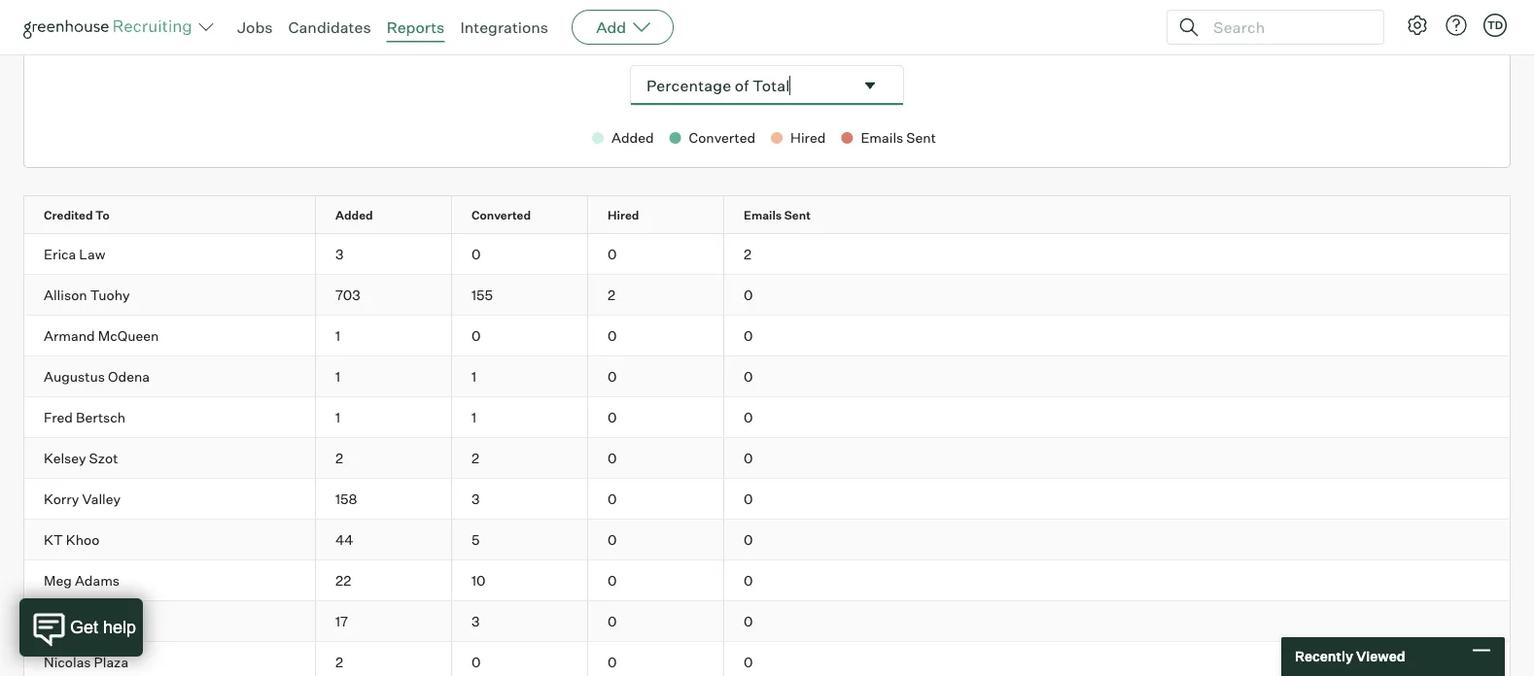Task type: describe. For each thing, give the bounding box(es) containing it.
szot
[[89, 450, 118, 467]]

row group containing augustus odena
[[24, 357, 1510, 398]]

row group containing allison tuohy
[[24, 275, 1510, 316]]

158
[[336, 491, 357, 508]]

valley
[[82, 491, 121, 508]]

grid containing erica law
[[24, 197, 1510, 677]]

integrations link
[[460, 18, 549, 37]]

hired column header
[[588, 197, 741, 234]]

reports
[[387, 18, 445, 37]]

quentin ybarra
[[44, 613, 140, 630]]

viewed
[[1357, 649, 1406, 666]]

2 up 158 at the bottom left
[[336, 450, 343, 467]]

2 down hired
[[608, 287, 616, 304]]

to
[[95, 208, 110, 223]]

5
[[472, 532, 480, 549]]

row group containing meg adams
[[24, 561, 1510, 602]]

row containing kelsey szot
[[24, 439, 1510, 479]]

3 for 17
[[472, 613, 480, 630]]

allison tuohy
[[44, 287, 130, 304]]

kt
[[44, 532, 63, 549]]

quentin
[[44, 613, 94, 630]]

sent
[[785, 208, 811, 223]]

1 for fred bertsch
[[336, 409, 341, 426]]

row group containing korry valley
[[24, 480, 1510, 521]]

0 vertical spatial 3
[[336, 246, 344, 263]]

credited
[[44, 208, 93, 223]]

kelsey
[[44, 450, 86, 467]]

toggle flyout image
[[861, 76, 880, 95]]

recently
[[1296, 649, 1354, 666]]

add
[[596, 18, 627, 37]]

kelsey szot
[[44, 450, 118, 467]]

khoo
[[66, 532, 100, 549]]

meg
[[44, 573, 72, 590]]

korry valley
[[44, 491, 121, 508]]

candidates
[[288, 18, 371, 37]]

row containing fred bertsch
[[24, 398, 1510, 438]]

44
[[336, 532, 354, 549]]

credited to
[[44, 208, 110, 223]]

augustus
[[44, 368, 105, 385]]

nicolas plaza
[[44, 654, 128, 671]]

row containing erica law
[[24, 235, 1510, 274]]

703
[[336, 287, 361, 304]]

nicolas
[[44, 654, 91, 671]]

2 up the 5
[[472, 450, 480, 467]]

hired
[[608, 208, 639, 223]]

adams
[[75, 573, 120, 590]]

jobs
[[237, 18, 273, 37]]

add button
[[572, 10, 674, 45]]

2 down 'emails'
[[744, 246, 752, 263]]

row containing meg adams
[[24, 561, 1510, 601]]

erica law
[[44, 246, 106, 263]]

kt khoo
[[44, 532, 100, 549]]

credited to column header
[[24, 197, 333, 234]]



Task type: locate. For each thing, give the bounding box(es) containing it.
added column header
[[316, 197, 469, 234]]

3 for 158
[[472, 491, 480, 508]]

row group containing erica law
[[24, 235, 1510, 275]]

2
[[744, 246, 752, 263], [608, 287, 616, 304], [336, 450, 343, 467], [472, 450, 480, 467], [336, 654, 343, 671]]

3 up the 5
[[472, 491, 480, 508]]

reports link
[[387, 18, 445, 37]]

3 row group from the top
[[24, 316, 1510, 357]]

tuohy
[[90, 287, 130, 304]]

row group containing armand mcqueen
[[24, 316, 1510, 357]]

3 down the 10
[[472, 613, 480, 630]]

emails sent
[[744, 208, 811, 223]]

row group containing kelsey szot
[[24, 439, 1510, 480]]

armand mcqueen
[[44, 327, 159, 344]]

fred
[[44, 409, 73, 426]]

5 row group from the top
[[24, 398, 1510, 439]]

row group containing kt khoo
[[24, 521, 1510, 561]]

configure image
[[1406, 14, 1430, 37]]

bertsch
[[76, 409, 126, 426]]

1 row group from the top
[[24, 235, 1510, 275]]

row containing nicolas plaza
[[24, 643, 1510, 677]]

Mode Selector text field
[[631, 66, 853, 105]]

1
[[336, 327, 341, 344], [336, 368, 341, 385], [472, 368, 477, 385], [336, 409, 341, 426], [472, 409, 477, 426]]

td button
[[1480, 10, 1511, 41]]

2 down the 17
[[336, 654, 343, 671]]

17
[[336, 613, 348, 630]]

meg adams
[[44, 573, 120, 590]]

5 row from the top
[[24, 357, 1510, 397]]

7 row from the top
[[24, 439, 1510, 479]]

row
[[24, 197, 1510, 234], [24, 235, 1510, 274], [24, 275, 1510, 315], [24, 316, 1510, 356], [24, 357, 1510, 397], [24, 398, 1510, 438], [24, 439, 1510, 479], [24, 480, 1510, 520], [24, 521, 1510, 560], [24, 561, 1510, 601], [24, 602, 1510, 642], [24, 643, 1510, 677]]

2 row group from the top
[[24, 275, 1510, 316]]

row containing kt khoo
[[24, 521, 1510, 560]]

2 row from the top
[[24, 235, 1510, 274]]

1 for armand mcqueen
[[336, 327, 341, 344]]

td
[[1488, 18, 1504, 32]]

row containing augustus odena
[[24, 357, 1510, 397]]

odena
[[108, 368, 150, 385]]

7 row group from the top
[[24, 480, 1510, 521]]

plaza
[[94, 654, 128, 671]]

row containing allison tuohy
[[24, 275, 1510, 315]]

augustus odena
[[44, 368, 150, 385]]

greenhouse recruiting image
[[23, 16, 198, 39]]

row containing korry valley
[[24, 480, 1510, 520]]

3 down the added at the top
[[336, 246, 344, 263]]

2 vertical spatial 3
[[472, 613, 480, 630]]

None field
[[631, 66, 904, 105]]

155
[[472, 287, 493, 304]]

9 row from the top
[[24, 521, 1510, 560]]

1 vertical spatial 3
[[472, 491, 480, 508]]

row group
[[24, 235, 1510, 275], [24, 275, 1510, 316], [24, 316, 1510, 357], [24, 357, 1510, 398], [24, 398, 1510, 439], [24, 439, 1510, 480], [24, 480, 1510, 521], [24, 521, 1510, 561], [24, 561, 1510, 602], [24, 602, 1510, 643], [24, 643, 1510, 677]]

4 row from the top
[[24, 316, 1510, 356]]

converted column header
[[452, 197, 605, 234]]

emails
[[744, 208, 782, 223]]

10 row from the top
[[24, 561, 1510, 601]]

row group containing quentin ybarra
[[24, 602, 1510, 643]]

row group containing fred bertsch
[[24, 398, 1510, 439]]

9 row group from the top
[[24, 561, 1510, 602]]

allison
[[44, 287, 87, 304]]

8 row from the top
[[24, 480, 1510, 520]]

integrations
[[460, 18, 549, 37]]

22
[[336, 573, 351, 590]]

12 row from the top
[[24, 643, 1510, 677]]

korry
[[44, 491, 79, 508]]

row containing quentin ybarra
[[24, 602, 1510, 642]]

1 for augustus odena
[[336, 368, 341, 385]]

fred bertsch
[[44, 409, 126, 426]]

6 row from the top
[[24, 398, 1510, 438]]

erica
[[44, 246, 76, 263]]

3
[[336, 246, 344, 263], [472, 491, 480, 508], [472, 613, 480, 630]]

recently viewed
[[1296, 649, 1406, 666]]

grid
[[24, 197, 1510, 677]]

law
[[79, 246, 106, 263]]

Search text field
[[1209, 13, 1367, 41]]

added
[[336, 208, 373, 223]]

10 row group from the top
[[24, 602, 1510, 643]]

armand
[[44, 327, 95, 344]]

mcqueen
[[98, 327, 159, 344]]

0
[[472, 246, 481, 263], [608, 246, 617, 263], [744, 287, 753, 304], [472, 327, 481, 344], [608, 327, 617, 344], [744, 327, 753, 344], [608, 368, 617, 385], [744, 368, 753, 385], [608, 409, 617, 426], [744, 409, 753, 426], [608, 450, 617, 467], [744, 450, 753, 467], [608, 491, 617, 508], [744, 491, 753, 508], [608, 532, 617, 549], [744, 532, 753, 549], [608, 573, 617, 590], [744, 573, 753, 590], [608, 613, 617, 630], [744, 613, 753, 630], [472, 654, 481, 671], [608, 654, 617, 671], [744, 654, 753, 671]]

11 row from the top
[[24, 602, 1510, 642]]

row containing credited to
[[24, 197, 1510, 234]]

td button
[[1484, 14, 1508, 37]]

jobs link
[[237, 18, 273, 37]]

row group containing nicolas plaza
[[24, 643, 1510, 677]]

6 row group from the top
[[24, 439, 1510, 480]]

converted
[[472, 208, 531, 223]]

row containing armand mcqueen
[[24, 316, 1510, 356]]

ybarra
[[97, 613, 140, 630]]

1 row from the top
[[24, 197, 1510, 234]]

8 row group from the top
[[24, 521, 1510, 561]]

3 row from the top
[[24, 275, 1510, 315]]

candidates link
[[288, 18, 371, 37]]

11 row group from the top
[[24, 643, 1510, 677]]

4 row group from the top
[[24, 357, 1510, 398]]

10
[[472, 573, 486, 590]]



Task type: vqa. For each thing, say whether or not it's contained in the screenshot.
Predicted to the top
no



